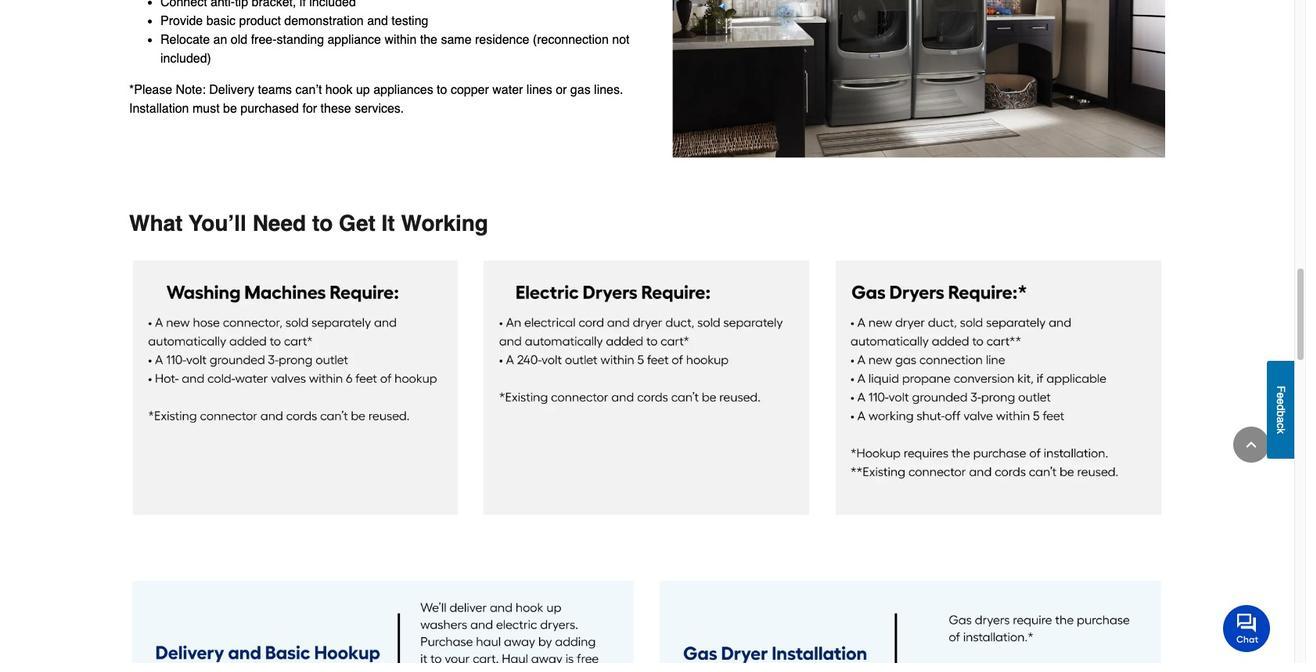 Task type: locate. For each thing, give the bounding box(es) containing it.
old
[[231, 33, 248, 47]]

e
[[1275, 393, 1288, 399], [1275, 399, 1288, 405]]

2 e from the top
[[1275, 399, 1288, 405]]

copper
[[451, 83, 489, 97]]

standing
[[277, 33, 324, 47]]

scroll to top element
[[1234, 427, 1270, 463]]

f
[[1275, 386, 1288, 393]]

we'll deliver and hook up washers and electric dryers. purchase haul away by adding it to your cart. image
[[132, 581, 635, 663]]

services.
[[355, 102, 404, 116]]

installation
[[129, 102, 189, 116]]

1 vertical spatial to
[[312, 211, 333, 236]]

f e e d b a c k button
[[1268, 361, 1295, 459]]

water
[[493, 83, 523, 97]]

provide
[[160, 14, 203, 28]]

to left get
[[312, 211, 333, 236]]

1 horizontal spatial to
[[437, 83, 447, 97]]

what
[[129, 211, 183, 236]]

appliances
[[374, 83, 433, 97]]

can't
[[296, 83, 322, 97]]

0 vertical spatial to
[[437, 83, 447, 97]]

delivery
[[209, 83, 255, 97]]

product
[[239, 14, 281, 28]]

need
[[253, 211, 306, 236]]

e up d
[[1275, 393, 1288, 399]]

basic
[[206, 14, 236, 28]]

to left copper
[[437, 83, 447, 97]]

gas dryers require a new dryer duct, gas connection line, 110-volt grounded 3-prong outlet and more. image
[[836, 261, 1163, 515]]

to
[[437, 83, 447, 97], [312, 211, 333, 236]]

note:
[[176, 83, 206, 97]]

it
[[382, 211, 395, 236]]

electric dryers require an electrical cord, dryer duct and 240-volt outlet within 5-feet of hookup. image
[[484, 261, 811, 515]]

(reconnection
[[533, 33, 609, 47]]

an
[[213, 33, 227, 47]]

*please
[[129, 83, 172, 97]]

provide basic product demonstration and testing relocate an old free-standing appliance within the same residence (reconnection not included)
[[160, 14, 630, 66]]

testing
[[392, 14, 429, 28]]

e up 'b'
[[1275, 399, 1288, 405]]

hook
[[325, 83, 353, 97]]

teams
[[258, 83, 292, 97]]

up
[[356, 83, 370, 97]]

0 horizontal spatial to
[[312, 211, 333, 236]]



Task type: vqa. For each thing, say whether or not it's contained in the screenshot.
2nd Free from the bottom
no



Task type: describe. For each thing, give the bounding box(es) containing it.
included)
[[160, 52, 211, 66]]

chevron up image
[[1244, 437, 1260, 453]]

to inside the *please note: delivery teams can't hook up appliances to copper water lines or gas lines. installation must be purchased for these services.
[[437, 83, 447, 97]]

gas dryers require the purchase of installation. hookup is available in select markets. image
[[660, 581, 1163, 663]]

*please note: delivery teams can't hook up appliances to copper water lines or gas lines. installation must be purchased for these services.
[[129, 83, 624, 116]]

these
[[321, 102, 351, 116]]

gas
[[571, 83, 591, 97]]

appliance
[[328, 33, 381, 47]]

not
[[612, 33, 630, 47]]

working
[[401, 211, 488, 236]]

1 e from the top
[[1275, 393, 1288, 399]]

what you'll need to get it working
[[129, 211, 488, 236]]

demonstration
[[284, 14, 364, 28]]

get
[[339, 211, 376, 236]]

purchased
[[241, 102, 299, 116]]

lines
[[527, 83, 553, 97]]

k
[[1275, 429, 1288, 434]]

within
[[385, 33, 417, 47]]

chat invite button image
[[1224, 604, 1271, 652]]

or
[[556, 83, 567, 97]]

for
[[303, 102, 317, 116]]

a gray front-load washer and dryer pair in a laundry room with dark brown cabinetry. image
[[647, 0, 1166, 158]]

b
[[1275, 411, 1288, 417]]

lines.
[[594, 83, 624, 97]]

you'll
[[189, 211, 247, 236]]

same
[[441, 33, 472, 47]]

free-
[[251, 33, 277, 47]]

washing machines require new hoses, 110-volt grounded 3-prong outlet, hot and cold water valves. image
[[132, 261, 459, 515]]

and
[[367, 14, 388, 28]]

the
[[420, 33, 438, 47]]

d
[[1275, 405, 1288, 411]]

a
[[1275, 417, 1288, 423]]

must
[[193, 102, 220, 116]]

c
[[1275, 423, 1288, 429]]

f e e d b a c k
[[1275, 386, 1288, 434]]

relocate
[[160, 33, 210, 47]]

be
[[223, 102, 237, 116]]

residence
[[475, 33, 530, 47]]



